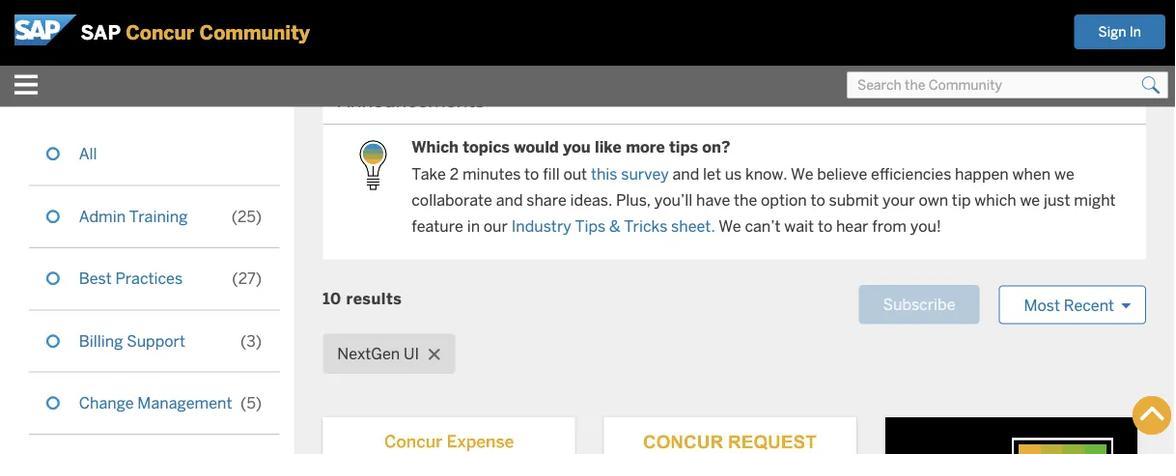Task type: describe. For each thing, give the bounding box(es) containing it.
&
[[609, 217, 621, 236]]

1 resources from the left
[[131, 12, 207, 32]]

0 horizontal spatial and
[[496, 190, 523, 210]]

you
[[563, 137, 591, 157]]

results
[[346, 288, 402, 308]]

admin training
[[79, 206, 188, 226]]

admin for admin resources
[[252, 12, 299, 32]]

our
[[484, 217, 508, 236]]

and let us know. we believe efficiencies happen when we collaborate and share ideas. plus, you'll have the option to submit your own tip which we just might feature in our
[[412, 164, 1116, 236]]

happen
[[956, 164, 1009, 183]]

billing
[[79, 331, 123, 351]]

2 resources from the left
[[302, 12, 378, 32]]

change management (5)
[[79, 393, 262, 413]]

submit
[[829, 190, 879, 210]]

more
[[626, 137, 665, 157]]

just
[[1044, 190, 1071, 210]]

sign
[[1099, 23, 1127, 41]]

wait
[[785, 217, 815, 236]]

best
[[79, 268, 112, 288]]

home link
[[34, 12, 96, 32]]

(27)
[[232, 268, 262, 288]]

have
[[697, 190, 731, 210]]

admin resources link
[[242, 12, 388, 32]]

community
[[200, 20, 310, 45]]

resources link
[[122, 12, 217, 32]]

all
[[79, 144, 97, 164]]

sign in
[[1099, 23, 1142, 41]]

(25)
[[231, 206, 262, 226]]

nextgen
[[337, 344, 400, 364]]

your
[[883, 190, 915, 210]]

best practices
[[79, 268, 183, 288]]

sap image
[[14, 14, 77, 45]]

recent
[[1064, 295, 1115, 315]]

0 vertical spatial to
[[525, 164, 539, 183]]

topic
[[29, 87, 75, 102]]

change
[[79, 393, 134, 413]]

ui
[[404, 344, 419, 364]]

most recent
[[1024, 295, 1119, 315]]

support
[[127, 331, 185, 351]]

training
[[129, 206, 188, 226]]

which
[[412, 137, 459, 157]]

(3)
[[240, 331, 262, 351]]

2 vertical spatial to
[[818, 217, 833, 236]]

sign in link
[[1075, 14, 1166, 49]]

own
[[919, 190, 949, 210]]

2
[[450, 164, 459, 183]]

tips
[[669, 137, 698, 157]]

10 results
[[323, 288, 402, 308]]

us
[[725, 164, 742, 183]]

which topics would you like more tips on?
[[412, 137, 731, 157]]

tricks
[[624, 217, 668, 236]]

from
[[872, 217, 907, 236]]

in
[[467, 217, 480, 236]]

minutes
[[463, 164, 521, 183]]



Task type: vqa. For each thing, say whether or not it's contained in the screenshot.
list
yes



Task type: locate. For each thing, give the bounding box(es) containing it.
plus,
[[616, 190, 651, 210]]

admin resources
[[252, 12, 378, 32]]

would
[[514, 137, 559, 157]]

we inside the and let us know. we believe efficiencies happen when we collaborate and share ideas. plus, you'll have the option to submit your own tip which we just might feature in our
[[791, 164, 814, 183]]

to up wait
[[811, 190, 826, 210]]

1 vertical spatial to
[[811, 190, 826, 210]]

10
[[323, 288, 342, 308]]

out
[[564, 164, 587, 183]]

1 horizontal spatial we
[[791, 164, 814, 183]]

1 vertical spatial we
[[719, 217, 742, 236]]

list containing home
[[34, 0, 1026, 50]]

list
[[34, 0, 1026, 50]]

1 horizontal spatial admin
[[252, 12, 299, 32]]

on?
[[703, 137, 731, 157]]

like
[[595, 137, 622, 157]]

nextgen ui link
[[323, 334, 456, 374]]

industry
[[512, 217, 572, 236]]

most
[[1024, 295, 1061, 315]]

to right wait
[[818, 217, 833, 236]]

sheet.
[[671, 217, 715, 236]]

industry tips & tricks sheet. we can't wait to hear from you!
[[512, 217, 942, 236]]

0 horizontal spatial we
[[719, 217, 742, 236]]

topics
[[463, 137, 510, 157]]

1 vertical spatial admin
[[79, 206, 126, 226]]

(5)
[[241, 393, 262, 413]]

might
[[1074, 190, 1116, 210]]

0 vertical spatial we
[[791, 164, 814, 183]]

this
[[591, 164, 618, 183]]

home
[[43, 12, 87, 32]]

to left fill
[[525, 164, 539, 183]]

0 vertical spatial admin
[[252, 12, 299, 32]]

and left let
[[673, 164, 700, 183]]

to
[[525, 164, 539, 183], [811, 190, 826, 210], [818, 217, 833, 236]]

hear
[[837, 217, 869, 236]]

concur
[[126, 20, 194, 45]]

believe
[[817, 164, 868, 183]]

nextgen ui
[[337, 344, 419, 364]]

share
[[527, 190, 567, 210]]

announcements
[[337, 88, 485, 113]]

0 horizontal spatial we
[[1021, 190, 1041, 210]]

take 2 minutes to fill out this survey
[[412, 164, 669, 183]]

survey
[[621, 164, 669, 183]]

topic link
[[29, 85, 279, 114]]

this survey link
[[591, 164, 669, 183]]

0 vertical spatial and
[[673, 164, 700, 183]]

industry tips & tricks sheet. link
[[512, 217, 715, 236]]

1 horizontal spatial resources
[[302, 12, 378, 32]]

we down when
[[1021, 190, 1041, 210]]

Search the Community text field
[[847, 71, 1169, 99]]

1 horizontal spatial and
[[673, 164, 700, 183]]

ideas.
[[570, 190, 613, 210]]

we
[[791, 164, 814, 183], [719, 217, 742, 236]]

0 vertical spatial we
[[1055, 164, 1075, 183]]

resources
[[131, 12, 207, 32], [302, 12, 378, 32]]

and
[[673, 164, 700, 183], [496, 190, 523, 210]]

in
[[1130, 23, 1142, 41]]

None submit
[[1137, 71, 1166, 99]]

fill
[[543, 164, 560, 183]]

1 vertical spatial we
[[1021, 190, 1041, 210]]

collaborate
[[412, 190, 493, 210]]

we up just
[[1055, 164, 1075, 183]]

let
[[703, 164, 722, 183]]

admin for admin training
[[79, 206, 126, 226]]

tip
[[952, 190, 971, 210]]

0 horizontal spatial admin
[[79, 206, 126, 226]]

0 horizontal spatial resources
[[131, 12, 207, 32]]

icon image
[[342, 134, 404, 196]]

can't
[[745, 217, 781, 236]]

we up option
[[791, 164, 814, 183]]

when
[[1013, 164, 1051, 183]]

1 horizontal spatial we
[[1055, 164, 1075, 183]]

and up our
[[496, 190, 523, 210]]

tips
[[575, 217, 606, 236]]

you!
[[911, 217, 942, 236]]

which
[[975, 190, 1017, 210]]

most recent link
[[999, 286, 1147, 324]]

billing support
[[79, 331, 185, 351]]

practices
[[115, 268, 183, 288]]

you'll
[[655, 190, 693, 210]]

management
[[138, 393, 232, 413]]

the
[[734, 190, 758, 210]]

1 vertical spatial and
[[496, 190, 523, 210]]

we down the
[[719, 217, 742, 236]]

sap concur community
[[81, 20, 310, 45]]

option
[[761, 190, 807, 210]]

to inside the and let us know. we believe efficiencies happen when we collaborate and share ideas. plus, you'll have the option to submit your own tip which we just might feature in our
[[811, 190, 826, 210]]

efficiencies
[[871, 164, 952, 183]]

take
[[412, 164, 446, 183]]

know.
[[746, 164, 788, 183]]

feature
[[412, 217, 464, 236]]

sap
[[81, 20, 121, 45]]

admin
[[252, 12, 299, 32], [79, 206, 126, 226]]



